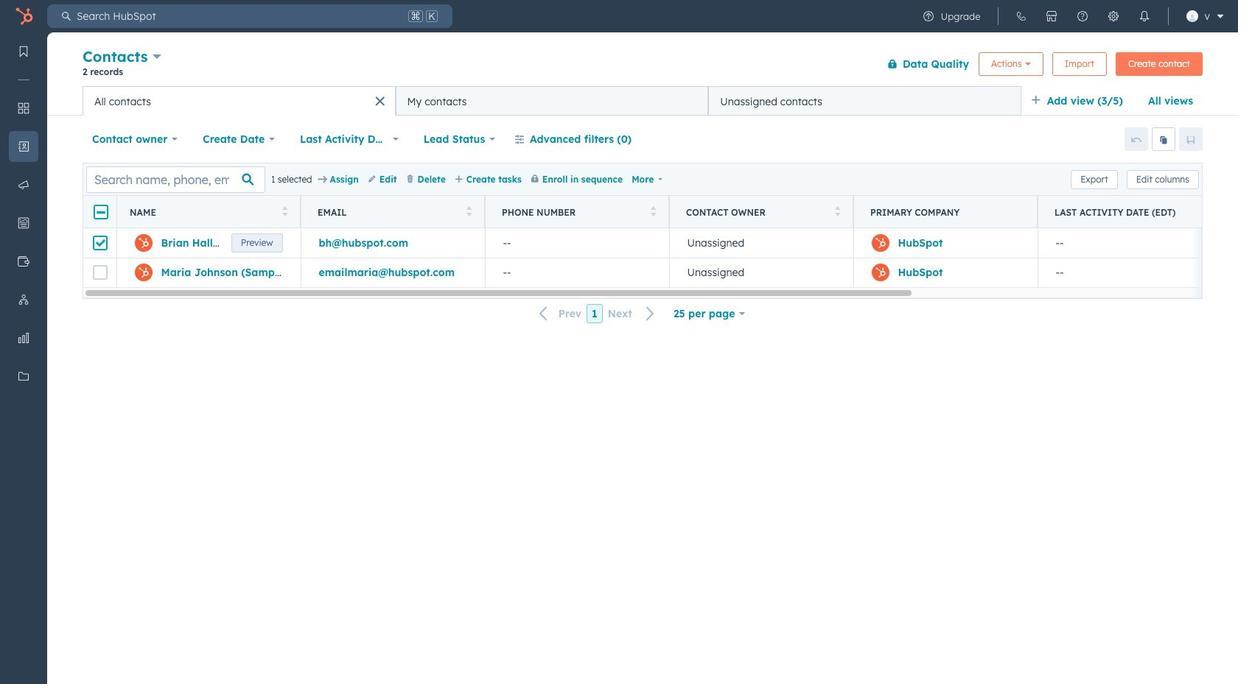 Task type: vqa. For each thing, say whether or not it's contained in the screenshot.
Press to sort. element
yes



Task type: locate. For each thing, give the bounding box(es) containing it.
1 horizontal spatial press to sort. image
[[466, 206, 472, 216]]

0 horizontal spatial press to sort. image
[[282, 206, 288, 216]]

menu
[[914, 0, 1230, 32], [0, 32, 47, 648]]

press to sort. element
[[282, 206, 288, 219], [466, 206, 472, 219], [651, 206, 656, 219], [835, 206, 840, 219]]

2 press to sort. element from the left
[[466, 206, 472, 219]]

2 horizontal spatial press to sort. image
[[651, 206, 656, 216]]

3 press to sort. element from the left
[[651, 206, 656, 219]]

press to sort. image for 2nd the press to sort. element from right
[[651, 206, 656, 216]]

pagination navigation
[[531, 304, 664, 324]]

column header
[[854, 196, 1039, 229]]

3 press to sort. image from the left
[[651, 206, 656, 216]]

press to sort. image
[[282, 206, 288, 216], [466, 206, 472, 216], [651, 206, 656, 216]]

settings image
[[1108, 10, 1120, 22]]

1 horizontal spatial menu
[[914, 0, 1230, 32]]

banner
[[83, 45, 1203, 86]]

Search HubSpot search field
[[71, 4, 405, 28]]

marketplaces image
[[1046, 10, 1058, 22]]

2 press to sort. image from the left
[[466, 206, 472, 216]]

1 press to sort. image from the left
[[282, 206, 288, 216]]



Task type: describe. For each thing, give the bounding box(es) containing it.
help image
[[1077, 10, 1089, 22]]

press to sort. image
[[835, 206, 840, 216]]

1 press to sort. element from the left
[[282, 206, 288, 219]]

bookmarks primary navigation item image
[[18, 46, 29, 58]]

press to sort. image for third the press to sort. element from the right
[[466, 206, 472, 216]]

notifications image
[[1139, 10, 1151, 22]]

Search name, phone, email addresses, or company search field
[[86, 166, 265, 193]]

0 horizontal spatial menu
[[0, 32, 47, 648]]

4 press to sort. element from the left
[[835, 206, 840, 219]]

jacob rogers image
[[1187, 10, 1199, 22]]

press to sort. image for 1st the press to sort. element from left
[[282, 206, 288, 216]]



